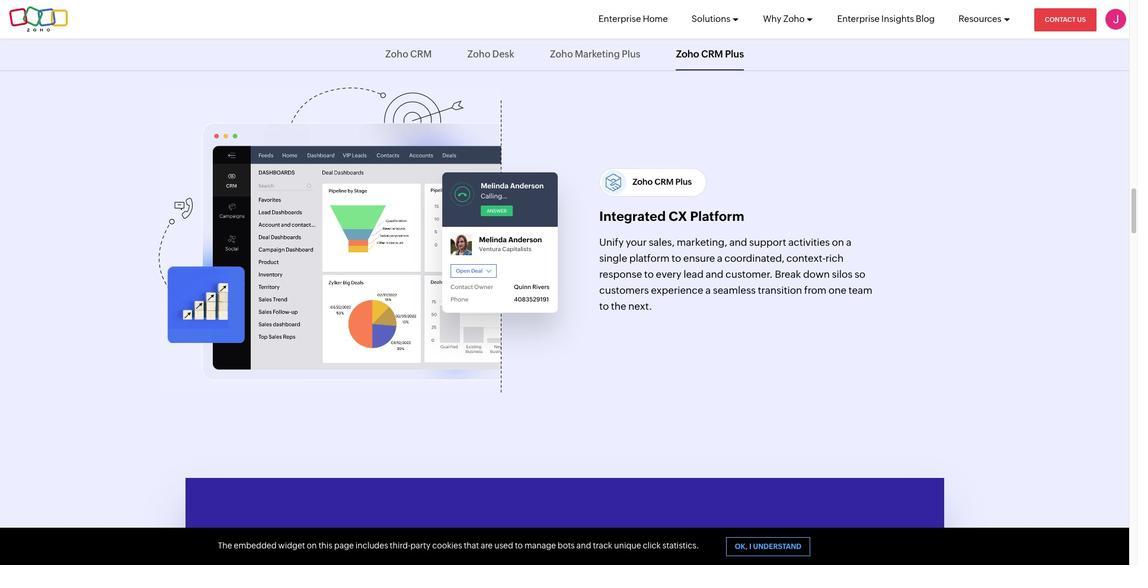 Task type: describe. For each thing, give the bounding box(es) containing it.
insights
[[882, 14, 915, 24]]

support
[[750, 236, 787, 248]]

marketing,
[[677, 236, 728, 248]]

unified
[[307, 539, 382, 564]]

unify your sales, marketing, and support activities on a single platform to ensure a coordinated, context-rich response to every lead and customer. break down silos so customers experience a seamless transition from one team to the next.
[[600, 236, 873, 313]]

zoho desk
[[468, 49, 515, 60]]

click
[[643, 542, 661, 551]]

1 horizontal spatial crm
[[655, 178, 674, 187]]

customers
[[600, 285, 649, 297]]

unified cx insights powered by zoho's bi platform
[[307, 539, 823, 564]]

activities
[[789, 236, 831, 248]]

enterprise insights blog link
[[838, 0, 936, 38]]

2 horizontal spatial and
[[730, 236, 748, 248]]

one
[[829, 285, 847, 297]]

ok,
[[735, 543, 748, 552]]

page
[[334, 542, 354, 551]]

zoho marketing plus
[[550, 49, 641, 60]]

on inside unify your sales, marketing, and support activities on a single platform to ensure a coordinated, context-rich response to every lead and customer. break down silos so customers experience a seamless transition from one team to the next.
[[833, 236, 845, 248]]

marketing
[[575, 49, 620, 60]]

2 vertical spatial a
[[706, 285, 711, 297]]

silos
[[833, 269, 853, 281]]

seamless
[[713, 285, 756, 297]]

1 horizontal spatial plus
[[676, 178, 692, 187]]

enterprise insights blog
[[838, 14, 936, 24]]

unify
[[600, 236, 624, 248]]

unique
[[615, 542, 642, 551]]

why zoho
[[764, 14, 805, 24]]

understand
[[754, 543, 802, 552]]

statistics.
[[663, 542, 700, 551]]

zoho enterprise logo image
[[9, 6, 68, 32]]

every
[[656, 269, 682, 281]]

contact us link
[[1035, 8, 1097, 31]]

single
[[600, 253, 628, 264]]

desk
[[493, 49, 515, 60]]

customer.
[[726, 269, 773, 281]]

to up every on the right top
[[672, 253, 682, 264]]

1 horizontal spatial platform
[[734, 539, 823, 564]]

us
[[1078, 16, 1087, 23]]

enterprise home
[[599, 14, 668, 24]]

transition
[[758, 285, 803, 297]]

the
[[611, 301, 627, 313]]

cx for insights
[[387, 539, 417, 564]]

enterprise for enterprise home
[[599, 14, 642, 24]]

track
[[593, 542, 613, 551]]

contact us
[[1046, 16, 1087, 23]]

zoho for zoho crm plus link
[[677, 49, 700, 60]]

to left every on the right top
[[645, 269, 654, 281]]

james peterson image
[[1106, 9, 1127, 30]]

party
[[411, 542, 431, 551]]

zoho for zoho crm link
[[386, 49, 409, 60]]

0 horizontal spatial and
[[577, 542, 592, 551]]

embedded
[[234, 542, 277, 551]]

used
[[495, 542, 514, 551]]

zoho marketing plus link
[[550, 39, 641, 71]]

cx for platform
[[669, 209, 688, 224]]

plus for zoho marketing plus link
[[622, 49, 641, 60]]

enterprise for enterprise insights blog
[[838, 14, 880, 24]]

bots
[[558, 542, 575, 551]]



Task type: vqa. For each thing, say whether or not it's contained in the screenshot.
top email
no



Task type: locate. For each thing, give the bounding box(es) containing it.
a up silos
[[847, 236, 852, 248]]

0 vertical spatial on
[[833, 236, 845, 248]]

zoho
[[784, 14, 805, 24], [386, 49, 409, 60], [468, 49, 491, 60], [550, 49, 573, 60], [677, 49, 700, 60], [633, 178, 653, 187]]

zoho desk link
[[468, 39, 515, 71]]

and up coordinated,
[[730, 236, 748, 248]]

zoho for zoho desk link
[[468, 49, 491, 60]]

solutions
[[692, 14, 731, 24]]

cx
[[669, 209, 688, 224], [387, 539, 417, 564]]

this
[[319, 542, 333, 551]]

platform
[[691, 209, 745, 224]]

zoho inside zoho crm link
[[386, 49, 409, 60]]

sales,
[[649, 236, 675, 248]]

1 enterprise from the left
[[599, 14, 642, 24]]

0 horizontal spatial cx
[[387, 539, 417, 564]]

1 horizontal spatial a
[[718, 253, 723, 264]]

a right ensure
[[718, 253, 723, 264]]

the
[[218, 542, 232, 551]]

enterprise inside enterprise home 'link'
[[599, 14, 642, 24]]

cx up sales,
[[669, 209, 688, 224]]

1 horizontal spatial enterprise
[[838, 14, 880, 24]]

includes
[[356, 542, 388, 551]]

by
[[605, 539, 631, 564]]

zoho crm link
[[386, 39, 432, 71]]

experience
[[651, 285, 704, 297]]

are
[[481, 542, 493, 551]]

widget
[[278, 542, 305, 551]]

from
[[805, 285, 827, 297]]

so
[[855, 269, 866, 281]]

0 vertical spatial platform
[[630, 253, 670, 264]]

blog
[[917, 14, 936, 24]]

cookies
[[433, 542, 462, 551]]

platform
[[630, 253, 670, 264], [734, 539, 823, 564]]

home
[[643, 14, 668, 24]]

1 vertical spatial zoho crm plus
[[633, 178, 692, 187]]

0 vertical spatial a
[[847, 236, 852, 248]]

zoho for zoho marketing plus link
[[550, 49, 573, 60]]

on
[[833, 236, 845, 248], [307, 542, 317, 551]]

crm for zoho crm link
[[411, 49, 432, 60]]

2 vertical spatial and
[[577, 542, 592, 551]]

1 vertical spatial cx
[[387, 539, 417, 564]]

1 vertical spatial a
[[718, 253, 723, 264]]

2 horizontal spatial a
[[847, 236, 852, 248]]

1 vertical spatial platform
[[734, 539, 823, 564]]

0 horizontal spatial crm
[[411, 49, 432, 60]]

ensure
[[684, 253, 716, 264]]

break
[[775, 269, 802, 281]]

response
[[600, 269, 643, 281]]

2 horizontal spatial crm
[[702, 49, 724, 60]]

0 horizontal spatial enterprise
[[599, 14, 642, 24]]

1 vertical spatial on
[[307, 542, 317, 551]]

1 horizontal spatial on
[[833, 236, 845, 248]]

0 horizontal spatial platform
[[630, 253, 670, 264]]

rich
[[826, 253, 844, 264]]

zoho crm plus up integrated cx platform
[[633, 178, 692, 187]]

plus up integrated cx platform
[[676, 178, 692, 187]]

why
[[764, 14, 782, 24]]

2 enterprise from the left
[[838, 14, 880, 24]]

lead
[[684, 269, 704, 281]]

2 horizontal spatial plus
[[726, 49, 745, 60]]

to
[[672, 253, 682, 264], [645, 269, 654, 281], [600, 301, 609, 313], [515, 542, 523, 551]]

i
[[750, 543, 752, 552]]

zoho's
[[636, 539, 703, 564]]

coordinated,
[[725, 253, 785, 264]]

to right the used
[[515, 542, 523, 551]]

integrated cx platform image
[[159, 88, 502, 396]]

zoho crm plus down "solutions"
[[677, 49, 745, 60]]

down
[[804, 269, 831, 281]]

resources
[[959, 14, 1002, 24]]

0 horizontal spatial plus
[[622, 49, 641, 60]]

zoho crm plus
[[677, 49, 745, 60], [633, 178, 692, 187]]

zoho crm
[[386, 49, 432, 60]]

on up 'rich'
[[833, 236, 845, 248]]

0 vertical spatial and
[[730, 236, 748, 248]]

manage
[[525, 542, 556, 551]]

the embedded widget on this page includes third-party cookies that are used to manage bots and track unique click statistics.
[[218, 542, 700, 551]]

zoho crm plus link
[[677, 39, 745, 71]]

1 horizontal spatial cx
[[669, 209, 688, 224]]

contact
[[1046, 16, 1077, 23]]

your
[[626, 236, 647, 248]]

crm
[[411, 49, 432, 60], [702, 49, 724, 60], [655, 178, 674, 187]]

zoho inside zoho desk link
[[468, 49, 491, 60]]

integrated
[[600, 209, 666, 224]]

powered
[[509, 539, 601, 564]]

0 horizontal spatial a
[[706, 285, 711, 297]]

third-
[[390, 542, 411, 551]]

0 vertical spatial cx
[[669, 209, 688, 224]]

ok, i understand
[[735, 543, 802, 552]]

1 horizontal spatial and
[[706, 269, 724, 281]]

a
[[847, 236, 852, 248], [718, 253, 723, 264], [706, 285, 711, 297]]

next.
[[629, 301, 653, 313]]

enterprise left insights
[[838, 14, 880, 24]]

insights
[[422, 539, 505, 564]]

that
[[464, 542, 479, 551]]

zoho inside zoho marketing plus link
[[550, 49, 573, 60]]

plus down "solutions"
[[726, 49, 745, 60]]

and right bots
[[577, 542, 592, 551]]

plus right marketing
[[622, 49, 641, 60]]

platform inside unify your sales, marketing, and support activities on a single platform to ensure a coordinated, context-rich response to every lead and customer. break down silos so customers experience a seamless transition from one team to the next.
[[630, 253, 670, 264]]

enterprise left home
[[599, 14, 642, 24]]

and right "lead"
[[706, 269, 724, 281]]

automated marketing image
[[530, 0, 922, 17]]

integrated cx platform
[[600, 209, 745, 224]]

on left this
[[307, 542, 317, 551]]

to left the
[[600, 301, 609, 313]]

0 vertical spatial zoho crm plus
[[677, 49, 745, 60]]

cx left cookies
[[387, 539, 417, 564]]

enterprise home link
[[599, 0, 668, 38]]

1 vertical spatial and
[[706, 269, 724, 281]]

enterprise
[[599, 14, 642, 24], [838, 14, 880, 24]]

a left the seamless
[[706, 285, 711, 297]]

and
[[730, 236, 748, 248], [706, 269, 724, 281], [577, 542, 592, 551]]

crm for zoho crm plus link
[[702, 49, 724, 60]]

bi
[[708, 539, 729, 564]]

plus
[[622, 49, 641, 60], [726, 49, 745, 60], [676, 178, 692, 187]]

context-
[[787, 253, 826, 264]]

zoho inside zoho crm plus link
[[677, 49, 700, 60]]

team
[[849, 285, 873, 297]]

plus for zoho crm plus link
[[726, 49, 745, 60]]

0 horizontal spatial on
[[307, 542, 317, 551]]



